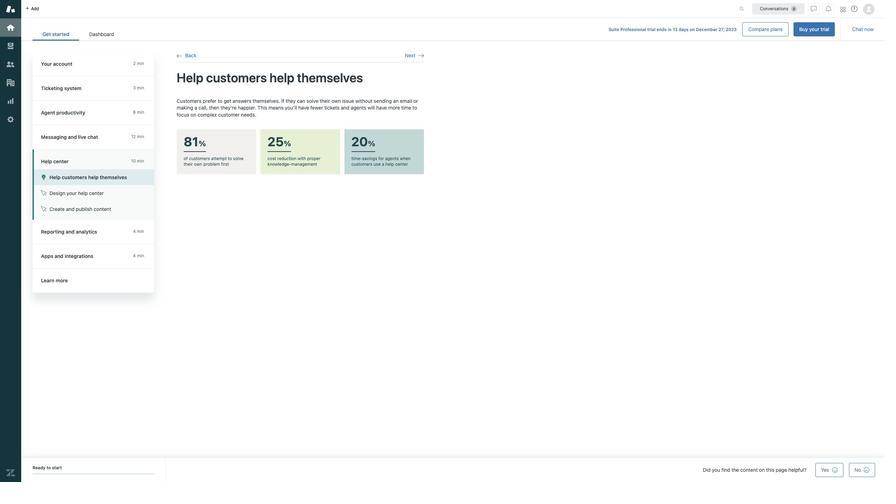 Task type: vqa. For each thing, say whether or not it's contained in the screenshot.


Task type: locate. For each thing, give the bounding box(es) containing it.
their up tickets
[[320, 98, 330, 104]]

solve inside of customers attempt to solve their own problem first
[[233, 156, 244, 161]]

to inside footer
[[47, 465, 51, 471]]

1 min from the top
[[137, 61, 144, 66]]

1 % from the left
[[199, 139, 206, 148]]

2 vertical spatial on
[[760, 467, 765, 473]]

tickets
[[325, 105, 340, 111]]

2 horizontal spatial center
[[396, 162, 408, 167]]

0 horizontal spatial more
[[56, 278, 68, 284]]

1 vertical spatial 4
[[133, 253, 136, 259]]

and left live
[[68, 134, 77, 140]]

% inside 20 %
[[368, 139, 376, 148]]

help customers help themselves up design your help center button
[[50, 174, 127, 180]]

buy your trial
[[800, 26, 830, 32]]

1 horizontal spatial more
[[389, 105, 400, 111]]

0 horizontal spatial themselves
[[100, 174, 127, 180]]

1 horizontal spatial center
[[89, 190, 104, 196]]

first
[[221, 162, 229, 167]]

1 vertical spatial themselves
[[100, 174, 127, 180]]

trial inside buy your trial button
[[821, 26, 830, 32]]

2 4 min from the top
[[133, 253, 144, 259]]

trial down notifications icon
[[821, 26, 830, 32]]

ready
[[33, 465, 45, 471]]

agents down without
[[351, 105, 367, 111]]

call,
[[199, 105, 208, 111]]

did you find the content on this page helpful?
[[704, 467, 807, 473]]

0 vertical spatial your
[[810, 26, 820, 32]]

help up if at the left top
[[270, 70, 295, 85]]

0 vertical spatial a
[[195, 105, 197, 111]]

0 vertical spatial content
[[94, 206, 111, 212]]

6 min from the top
[[137, 229, 144, 234]]

chat now button
[[847, 22, 880, 36]]

0 horizontal spatial trial
[[648, 27, 656, 32]]

integrations
[[65, 253, 93, 259]]

0 horizontal spatial %
[[199, 139, 206, 148]]

content down design your help center button
[[94, 206, 111, 212]]

0 horizontal spatial content
[[94, 206, 111, 212]]

solve up fewer
[[307, 98, 319, 104]]

0 vertical spatial themselves
[[297, 70, 363, 85]]

0 vertical spatial more
[[389, 105, 400, 111]]

more right "learn" at the bottom of page
[[56, 278, 68, 284]]

1 vertical spatial on
[[191, 112, 196, 118]]

ready to start
[[33, 465, 62, 471]]

min for apps and integrations
[[137, 253, 144, 259]]

find
[[722, 467, 731, 473]]

1 horizontal spatial help customers help themselves
[[177, 70, 363, 85]]

of customers attempt to solve their own problem first
[[184, 156, 244, 167]]

2 4 from the top
[[133, 253, 136, 259]]

1 horizontal spatial themselves
[[297, 70, 363, 85]]

themselves up design your help center button
[[100, 174, 127, 180]]

0 horizontal spatial solve
[[233, 156, 244, 161]]

complex
[[198, 112, 217, 118]]

help customers help themselves
[[177, 70, 363, 85], [50, 174, 127, 180]]

1 have from the left
[[299, 105, 309, 111]]

organizations image
[[6, 78, 15, 87]]

1 4 min from the top
[[133, 229, 144, 234]]

1 horizontal spatial %
[[284, 139, 291, 148]]

back
[[185, 52, 197, 58]]

help center
[[41, 158, 69, 164]]

and inside 'button'
[[66, 206, 75, 212]]

have down can
[[299, 105, 309, 111]]

help right use
[[386, 162, 394, 167]]

the
[[732, 467, 740, 473]]

1 vertical spatial your
[[67, 190, 77, 196]]

1 vertical spatial help customers help themselves
[[50, 174, 127, 180]]

ticketing
[[41, 85, 63, 91]]

% up savings
[[368, 139, 376, 148]]

center down when
[[396, 162, 408, 167]]

ends
[[657, 27, 667, 32]]

focus
[[177, 112, 189, 118]]

customers up design your help center
[[62, 174, 87, 180]]

their inside of customers attempt to solve their own problem first
[[184, 162, 193, 167]]

min inside the "your account" heading
[[137, 61, 144, 66]]

your inside section
[[810, 26, 820, 32]]

their inside customers prefer to get answers themselves. if they can solve their own issue without sending an email or making a call, then they're happier. this means you'll have fewer tickets and agents will have more time to focus on complex customer needs.
[[320, 98, 330, 104]]

time-savings for agents when customers use a help center
[[352, 156, 411, 167]]

help down back
[[177, 70, 204, 85]]

section
[[130, 22, 836, 36]]

0 vertical spatial help
[[177, 70, 204, 85]]

on right focus
[[191, 112, 196, 118]]

0 vertical spatial solve
[[307, 98, 319, 104]]

a
[[195, 105, 197, 111], [382, 162, 385, 167]]

region
[[177, 97, 424, 174]]

themselves.
[[253, 98, 280, 104]]

8
[[133, 110, 136, 115]]

5 min from the top
[[137, 158, 144, 164]]

0 horizontal spatial have
[[299, 105, 309, 111]]

2 % from the left
[[284, 139, 291, 148]]

and
[[341, 105, 350, 111], [68, 134, 77, 140], [66, 206, 75, 212], [66, 229, 75, 235], [55, 253, 63, 259]]

they're
[[221, 105, 237, 111]]

and left 'analytics'
[[66, 229, 75, 235]]

81 %
[[184, 134, 206, 149]]

to up first
[[228, 156, 232, 161]]

trial for your
[[821, 26, 830, 32]]

min for ticketing system
[[137, 85, 144, 91]]

your right the buy
[[810, 26, 820, 32]]

center inside time-savings for agents when customers use a help center
[[396, 162, 408, 167]]

region containing 81
[[177, 97, 424, 174]]

own left problem
[[194, 162, 202, 167]]

own up tickets
[[332, 98, 341, 104]]

help customers help themselves button
[[34, 169, 154, 185]]

4
[[133, 229, 136, 234], [133, 253, 136, 259]]

customers up answers
[[206, 70, 267, 85]]

trial for professional
[[648, 27, 656, 32]]

solve right attempt
[[233, 156, 244, 161]]

2 horizontal spatial %
[[368, 139, 376, 148]]

help down help center
[[50, 174, 61, 180]]

content right the in the right of the page
[[741, 467, 758, 473]]

1 vertical spatial their
[[184, 162, 193, 167]]

reporting
[[41, 229, 64, 235]]

a left call,
[[195, 105, 197, 111]]

help down the messaging
[[41, 158, 52, 164]]

center up the create and publish content 'button' at left
[[89, 190, 104, 196]]

customers
[[206, 70, 267, 85], [189, 156, 210, 161], [352, 162, 373, 167], [62, 174, 87, 180]]

0 vertical spatial 4
[[133, 229, 136, 234]]

page
[[776, 467, 788, 473]]

1 horizontal spatial their
[[320, 98, 330, 104]]

1 horizontal spatial own
[[332, 98, 341, 104]]

1 vertical spatial a
[[382, 162, 385, 167]]

27,
[[719, 27, 725, 32]]

knowledge-
[[268, 162, 291, 167]]

customers image
[[6, 60, 15, 69]]

you'll
[[285, 105, 297, 111]]

3
[[133, 85, 136, 91]]

1 vertical spatial more
[[56, 278, 68, 284]]

1 horizontal spatial on
[[690, 27, 696, 32]]

1 vertical spatial own
[[194, 162, 202, 167]]

1 horizontal spatial solve
[[307, 98, 319, 104]]

get help image
[[852, 6, 858, 12]]

0 vertical spatial their
[[320, 98, 330, 104]]

2 horizontal spatial on
[[760, 467, 765, 473]]

customers inside button
[[62, 174, 87, 180]]

their down of
[[184, 162, 193, 167]]

2 have from the left
[[377, 105, 387, 111]]

content-title region
[[177, 70, 424, 86]]

to left start
[[47, 465, 51, 471]]

and for apps and integrations
[[55, 253, 63, 259]]

with
[[298, 156, 306, 161]]

% for 81
[[199, 139, 206, 148]]

min for your account
[[137, 61, 144, 66]]

1 horizontal spatial a
[[382, 162, 385, 167]]

0 horizontal spatial their
[[184, 162, 193, 167]]

4 min from the top
[[137, 134, 144, 139]]

1 vertical spatial 4 min
[[133, 253, 144, 259]]

more down an on the left top of page
[[389, 105, 400, 111]]

0 horizontal spatial help customers help themselves
[[50, 174, 127, 180]]

have down sending
[[377, 105, 387, 111]]

messaging
[[41, 134, 67, 140]]

1 vertical spatial solve
[[233, 156, 244, 161]]

1 vertical spatial agents
[[386, 156, 399, 161]]

create and publish content button
[[34, 201, 154, 217]]

on left this
[[760, 467, 765, 473]]

3 min
[[133, 85, 144, 91]]

a inside time-savings for agents when customers use a help center
[[382, 162, 385, 167]]

center down the messaging
[[53, 158, 69, 164]]

% inside the 25 %
[[284, 139, 291, 148]]

on right days
[[690, 27, 696, 32]]

1 horizontal spatial your
[[810, 26, 820, 32]]

1 horizontal spatial have
[[377, 105, 387, 111]]

tab list
[[33, 28, 124, 41]]

customers up problem
[[189, 156, 210, 161]]

help customers help themselves up themselves. at left top
[[177, 70, 363, 85]]

2 min from the top
[[137, 85, 144, 91]]

account
[[53, 61, 72, 67]]

trial left ends
[[648, 27, 656, 32]]

december
[[697, 27, 718, 32]]

chat now
[[853, 26, 875, 32]]

center
[[53, 158, 69, 164], [396, 162, 408, 167], [89, 190, 104, 196]]

own inside of customers attempt to solve their own problem first
[[194, 162, 202, 167]]

solve inside customers prefer to get answers themselves. if they can solve their own issue without sending an email or making a call, then they're happier. this means you'll have fewer tickets and agents will have more time to focus on complex customer needs.
[[307, 98, 319, 104]]

a right use
[[382, 162, 385, 167]]

footer
[[21, 458, 886, 482]]

suite professional trial ends in 13 days on december 27, 2023
[[609, 27, 737, 32]]

customers inside content-title region
[[206, 70, 267, 85]]

dashboard tab
[[79, 28, 124, 41]]

productivity
[[56, 110, 85, 116]]

prefer
[[203, 98, 217, 104]]

content
[[94, 206, 111, 212], [741, 467, 758, 473]]

professional
[[621, 27, 647, 32]]

0 horizontal spatial your
[[67, 190, 77, 196]]

1 horizontal spatial trial
[[821, 26, 830, 32]]

management
[[291, 162, 317, 167]]

and right create at the top of the page
[[66, 206, 75, 212]]

create
[[50, 206, 65, 212]]

your for design
[[67, 190, 77, 196]]

0 vertical spatial agents
[[351, 105, 367, 111]]

and down issue
[[341, 105, 350, 111]]

zendesk support image
[[6, 5, 15, 14]]

chat
[[88, 134, 98, 140]]

13
[[673, 27, 678, 32]]

help customers help themselves inside content-title region
[[177, 70, 363, 85]]

problem
[[204, 162, 220, 167]]

20 %
[[352, 134, 376, 149]]

% up of customers attempt to solve their own problem first
[[199, 139, 206, 148]]

solve
[[307, 98, 319, 104], [233, 156, 244, 161]]

themselves up issue
[[297, 70, 363, 85]]

0 horizontal spatial center
[[53, 158, 69, 164]]

min for agent productivity
[[137, 110, 144, 115]]

ticketing system
[[41, 85, 81, 91]]

0 vertical spatial help customers help themselves
[[177, 70, 363, 85]]

% up reduction
[[284, 139, 291, 148]]

reporting image
[[6, 97, 15, 106]]

themselves inside button
[[100, 174, 127, 180]]

your for buy
[[810, 26, 820, 32]]

1 horizontal spatial content
[[741, 467, 758, 473]]

compare
[[749, 26, 770, 32]]

of
[[184, 156, 188, 161]]

3 min from the top
[[137, 110, 144, 115]]

customers inside time-savings for agents when customers use a help center
[[352, 162, 373, 167]]

2 vertical spatial help
[[50, 174, 61, 180]]

0 horizontal spatial a
[[195, 105, 197, 111]]

section containing compare plans
[[130, 22, 836, 36]]

views image
[[6, 41, 15, 51]]

2 min
[[133, 61, 144, 66]]

0 horizontal spatial on
[[191, 112, 196, 118]]

to down or at the left
[[413, 105, 418, 111]]

your right the design
[[67, 190, 77, 196]]

3 % from the left
[[368, 139, 376, 148]]

customers down time-
[[352, 162, 373, 167]]

trial
[[821, 26, 830, 32], [648, 27, 656, 32]]

agents right for
[[386, 156, 399, 161]]

1 horizontal spatial agents
[[386, 156, 399, 161]]

% for 25
[[284, 139, 291, 148]]

0 vertical spatial own
[[332, 98, 341, 104]]

proper
[[307, 156, 321, 161]]

0 vertical spatial on
[[690, 27, 696, 32]]

progress-bar progress bar
[[33, 474, 154, 475]]

1 vertical spatial content
[[741, 467, 758, 473]]

% inside 81 %
[[199, 139, 206, 148]]

their
[[320, 98, 330, 104], [184, 162, 193, 167]]

chat
[[853, 26, 864, 32]]

apps and integrations
[[41, 253, 93, 259]]

messaging and live chat
[[41, 134, 98, 140]]

0 horizontal spatial own
[[194, 162, 202, 167]]

and right apps
[[55, 253, 63, 259]]

0 vertical spatial 4 min
[[133, 229, 144, 234]]

needs.
[[241, 112, 257, 118]]

0 horizontal spatial agents
[[351, 105, 367, 111]]

conversations button
[[753, 3, 805, 14]]

your
[[810, 26, 820, 32], [67, 190, 77, 196]]

1 vertical spatial help
[[41, 158, 52, 164]]

1 4 from the top
[[133, 229, 136, 234]]

7 min from the top
[[137, 253, 144, 259]]

more inside customers prefer to get answers themselves. if they can solve their own issue without sending an email or making a call, then they're happier. this means you'll have fewer tickets and agents will have more time to focus on complex customer needs.
[[389, 105, 400, 111]]

conversations
[[761, 6, 789, 11]]

design your help center
[[50, 190, 104, 196]]



Task type: describe. For each thing, give the bounding box(es) containing it.
time
[[402, 105, 412, 111]]

and for create and publish content
[[66, 206, 75, 212]]

savings
[[362, 156, 378, 161]]

days
[[679, 27, 689, 32]]

help customers help themselves inside button
[[50, 174, 127, 180]]

81
[[184, 134, 199, 149]]

publish
[[76, 206, 92, 212]]

25
[[268, 134, 284, 149]]

get
[[224, 98, 231, 104]]

and for reporting and analytics
[[66, 229, 75, 235]]

content inside footer
[[741, 467, 758, 473]]

help inside content-title region
[[270, 70, 295, 85]]

on inside section
[[690, 27, 696, 32]]

get
[[42, 31, 51, 37]]

without
[[356, 98, 373, 104]]

button displays agent's chat status as invisible. image
[[812, 6, 817, 11]]

help inside time-savings for agents when customers use a help center
[[386, 162, 394, 167]]

use
[[374, 162, 381, 167]]

can
[[297, 98, 306, 104]]

for
[[379, 156, 384, 161]]

agents inside customers prefer to get answers themselves. if they can solve their own issue without sending an email or making a call, then they're happier. this means you'll have fewer tickets and agents will have more time to focus on complex customer needs.
[[351, 105, 367, 111]]

next
[[405, 52, 416, 58]]

buy
[[800, 26, 809, 32]]

back button
[[177, 52, 197, 59]]

issue
[[343, 98, 354, 104]]

will
[[368, 105, 375, 111]]

help inside content-title region
[[177, 70, 204, 85]]

main element
[[0, 0, 21, 482]]

on inside footer
[[760, 467, 765, 473]]

now
[[865, 26, 875, 32]]

design your help center button
[[34, 185, 154, 201]]

min for help center
[[137, 158, 144, 164]]

agents inside time-savings for agents when customers use a help center
[[386, 156, 399, 161]]

add
[[31, 6, 39, 11]]

December 27, 2023 text field
[[697, 27, 737, 32]]

4 min for analytics
[[133, 229, 144, 234]]

when
[[400, 156, 411, 161]]

in
[[669, 27, 672, 32]]

then
[[209, 105, 219, 111]]

helpful?
[[789, 467, 807, 473]]

answers
[[233, 98, 252, 104]]

% for 20
[[368, 139, 376, 148]]

4 min for integrations
[[133, 253, 144, 259]]

admin image
[[6, 115, 15, 124]]

help inside button
[[50, 174, 61, 180]]

started
[[52, 31, 69, 37]]

get started image
[[6, 23, 15, 32]]

your
[[41, 61, 52, 67]]

learn more button
[[33, 269, 153, 293]]

help up design your help center button
[[88, 174, 99, 180]]

tab list containing get started
[[33, 28, 124, 41]]

to left the get
[[218, 98, 223, 104]]

and inside customers prefer to get answers themselves. if they can solve their own issue without sending an email or making a call, then they're happier. this means you'll have fewer tickets and agents will have more time to focus on complex customer needs.
[[341, 105, 350, 111]]

reporting and analytics
[[41, 229, 97, 235]]

customer
[[218, 112, 240, 118]]

4 for apps and integrations
[[133, 253, 136, 259]]

making
[[177, 105, 193, 111]]

4 for reporting and analytics
[[133, 229, 136, 234]]

8 min
[[133, 110, 144, 115]]

dashboard
[[89, 31, 114, 37]]

an
[[393, 98, 399, 104]]

system
[[64, 85, 81, 91]]

did
[[704, 467, 711, 473]]

on inside customers prefer to get answers themselves. if they can solve their own issue without sending an email or making a call, then they're happier. this means you'll have fewer tickets and agents will have more time to focus on complex customer needs.
[[191, 112, 196, 118]]

your account heading
[[33, 52, 154, 76]]

learn more
[[41, 278, 68, 284]]

means
[[269, 105, 284, 111]]

they
[[286, 98, 296, 104]]

buy your trial button
[[794, 22, 836, 36]]

get started
[[42, 31, 69, 37]]

or
[[414, 98, 418, 104]]

min for messaging and live chat
[[137, 134, 144, 139]]

suite
[[609, 27, 620, 32]]

analytics
[[76, 229, 97, 235]]

next button
[[405, 52, 424, 59]]

zendesk image
[[6, 469, 15, 478]]

compare plans button
[[743, 22, 789, 36]]

plans
[[771, 26, 783, 32]]

create and publish content
[[50, 206, 111, 212]]

notifications image
[[826, 6, 832, 11]]

help up publish
[[78, 190, 88, 196]]

no button
[[850, 463, 876, 477]]

you
[[713, 467, 721, 473]]

min for reporting and analytics
[[137, 229, 144, 234]]

12 min
[[131, 134, 144, 139]]

start
[[52, 465, 62, 471]]

this
[[258, 105, 267, 111]]

fewer
[[311, 105, 323, 111]]

own inside customers prefer to get answers themselves. if they can solve their own issue without sending an email or making a call, then they're happier. this means you'll have fewer tickets and agents will have more time to focus on complex customer needs.
[[332, 98, 341, 104]]

footer containing did you find the content on this page helpful?
[[21, 458, 886, 482]]

agent
[[41, 110, 55, 116]]

and for messaging and live chat
[[68, 134, 77, 140]]

yes
[[822, 467, 830, 473]]

reduction
[[278, 156, 297, 161]]

a inside customers prefer to get answers themselves. if they can solve their own issue without sending an email or making a call, then they're happier. this means you'll have fewer tickets and agents will have more time to focus on complex customer needs.
[[195, 105, 197, 111]]

learn
[[41, 278, 54, 284]]

cost reduction with proper knowledge-management
[[268, 156, 321, 167]]

to inside of customers attempt to solve their own problem first
[[228, 156, 232, 161]]

more inside dropdown button
[[56, 278, 68, 284]]

cost
[[268, 156, 276, 161]]

themselves inside content-title region
[[297, 70, 363, 85]]

content inside 'button'
[[94, 206, 111, 212]]

10 min
[[131, 158, 144, 164]]

customers inside of customers attempt to solve their own problem first
[[189, 156, 210, 161]]

design
[[50, 190, 65, 196]]

apps
[[41, 253, 53, 259]]

2023
[[726, 27, 737, 32]]

customers prefer to get answers themselves. if they can solve their own issue without sending an email or making a call, then they're happier. this means you'll have fewer tickets and agents will have more time to focus on complex customer needs.
[[177, 98, 418, 118]]

if
[[282, 98, 285, 104]]

agent productivity
[[41, 110, 85, 116]]

zendesk products image
[[841, 7, 846, 12]]

yes button
[[816, 463, 844, 477]]

live
[[78, 134, 86, 140]]

center inside button
[[89, 190, 104, 196]]

add button
[[21, 0, 43, 17]]

customers
[[177, 98, 202, 104]]



